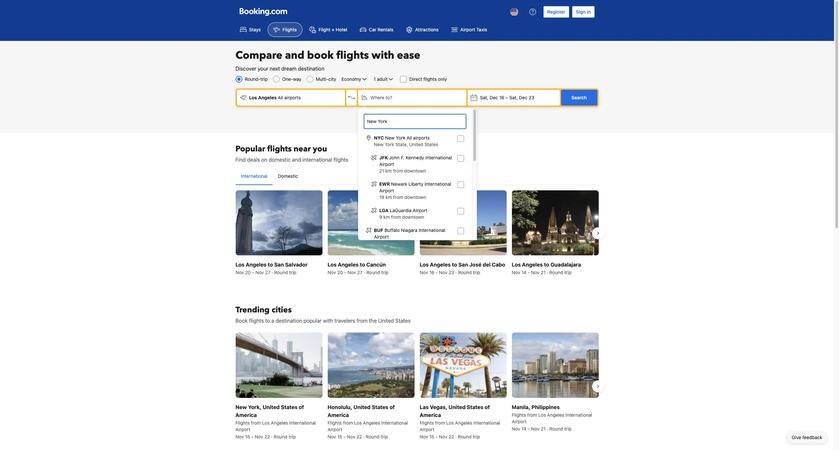Task type: vqa. For each thing, say whether or not it's contained in the screenshot.
1st Gatlinburg from right
no



Task type: describe. For each thing, give the bounding box(es) containing it.
angeles inside las vegas, united states of america flights from los angeles international airport nov 15 - nov 22 · round trip
[[455, 420, 472, 426]]

airports inside nyc new york all airports new york state, united states
[[413, 135, 430, 141]]

international button
[[236, 168, 273, 185]]

21 inside manila, philippines flights from los angeles international airport nov 14 - nov 21 · round trip
[[541, 426, 546, 432]]

downtown inside lga laguardia airport 9 km from downtown
[[402, 214, 424, 220]]

find
[[236, 157, 246, 163]]

popular
[[236, 144, 265, 154]]

0 vertical spatial york
[[396, 135, 405, 141]]

angeles inside manila, philippines flights from los angeles international airport nov 14 - nov 21 · round trip
[[547, 412, 564, 418]]

15 for las vegas, united states of america
[[429, 434, 434, 440]]

flights inside manila, philippines flights from los angeles international airport nov 14 - nov 21 · round trip
[[512, 412, 526, 418]]

san for salvador
[[274, 262, 284, 268]]

sign
[[576, 9, 586, 15]]

to inside trending cities book flights to a destination popular with travelers from the united states
[[265, 318, 270, 324]]

- inside new york, united states of america flights from los angeles international airport nov 15 - nov 22 · round trip
[[251, 434, 253, 440]]

you
[[313, 144, 327, 154]]

· inside manila, philippines flights from los angeles international airport nov 14 - nov 21 · round trip
[[547, 426, 548, 432]]

destination inside compare and book flights with ease discover your next dream destination
[[298, 66, 324, 72]]

22 for new york, united states of america
[[264, 434, 270, 440]]

near
[[294, 144, 311, 154]]

feedback
[[802, 435, 822, 440]]

tab list containing international
[[236, 168, 599, 186]]

- inside los angeles to cancún nov 20 - nov 27 · round trip
[[344, 270, 346, 275]]

- inside los angeles to guadalajara nov 14 - nov 21 · round trip
[[528, 270, 530, 275]]

20 inside los angeles to cancún nov 20 - nov 27 · round trip
[[337, 270, 343, 275]]

from inside new york, united states of america flights from los angeles international airport nov 15 - nov 22 · round trip
[[251, 420, 261, 426]]

book
[[236, 318, 248, 324]]

20 inside the los angeles to san salvador nov 20 - nov 27 · round trip
[[245, 270, 251, 275]]

vegas,
[[430, 404, 447, 410]]

round inside new york, united states of america flights from los angeles international airport nov 15 - nov 22 · round trip
[[274, 434, 287, 440]]

round inside las vegas, united states of america flights from los angeles international airport nov 15 - nov 22 · round trip
[[458, 434, 472, 440]]

cities
[[272, 305, 292, 316]]

manila, philippines flights from los angeles international airport nov 14 - nov 21 · round trip
[[512, 404, 592, 432]]

21 inside press enter to select airport, and then press spacebar to add another airport element
[[379, 168, 384, 174]]

flight
[[319, 27, 330, 32]]

round inside los angeles to guadalajara nov 14 - nov 21 · round trip
[[549, 270, 563, 275]]

angeles inside honolulu, united states of america flights from los angeles international airport nov 15 - nov 22 · round trip
[[363, 420, 380, 426]]

round inside manila, philippines flights from los angeles international airport nov 14 - nov 21 · round trip
[[549, 426, 563, 432]]

and inside compare and book flights with ease discover your next dream destination
[[285, 48, 304, 63]]

states inside las vegas, united states of america flights from los angeles international airport nov 15 - nov 22 · round trip
[[467, 404, 483, 410]]

los inside honolulu, united states of america flights from los angeles international airport nov 15 - nov 22 · round trip
[[354, 420, 362, 426]]

- inside manila, philippines flights from los angeles international airport nov 14 - nov 21 · round trip
[[528, 426, 530, 432]]

destination inside trending cities book flights to a destination popular with travelers from the united states
[[276, 318, 302, 324]]

international inside button
[[241, 173, 267, 179]]

· inside los angeles to cancún nov 20 - nov 27 · round trip
[[364, 270, 365, 275]]

sign in
[[576, 9, 591, 15]]

1 adult
[[374, 76, 388, 82]]

way
[[293, 76, 301, 82]]

lga laguardia airport 9 km from downtown
[[379, 208, 427, 220]]

27 inside the los angeles to san salvador nov 20 - nov 27 · round trip
[[265, 270, 270, 275]]

from inside las vegas, united states of america flights from los angeles international airport nov 15 - nov 22 · round trip
[[435, 420, 445, 426]]

laguardia
[[390, 208, 411, 213]]

flights right international
[[333, 157, 348, 163]]

flights inside trending cities book flights to a destination popular with travelers from the united states
[[249, 318, 264, 324]]

airport inside "john f. kennedy international airport"
[[379, 161, 394, 167]]

multi-city
[[316, 76, 336, 82]]

round inside los angeles to san josé del cabo nov 16 - nov 23 · round trip
[[458, 270, 472, 275]]

to?
[[386, 95, 392, 100]]

+
[[332, 27, 335, 32]]

airport inside buffalo niagara international airport
[[374, 234, 389, 240]]

downtown for 21 km from downtown
[[404, 168, 426, 174]]

sat, dec 16 – sat, dec 23
[[480, 95, 534, 100]]

attractions
[[415, 27, 439, 32]]

car rentals
[[369, 27, 393, 32]]

international inside las vegas, united states of america flights from los angeles international airport nov 15 - nov 22 · round trip
[[473, 420, 500, 426]]

where to? button
[[358, 90, 466, 106]]

united inside trending cities book flights to a destination popular with travelers from the united states
[[378, 318, 394, 324]]

with inside trending cities book flights to a destination popular with travelers from the united states
[[323, 318, 333, 324]]

one-way
[[282, 76, 301, 82]]

buf
[[374, 227, 383, 233]]

27 inside los angeles to cancún nov 20 - nov 27 · round trip
[[357, 270, 363, 275]]

- inside los angeles to san josé del cabo nov 16 - nov 23 · round trip
[[436, 270, 438, 275]]

honolulu,
[[328, 404, 352, 410]]

to for nov
[[268, 262, 273, 268]]

your
[[258, 66, 268, 72]]

honolulu, united states of america image
[[328, 333, 414, 398]]

trip inside las vegas, united states of america flights from los angeles international airport nov 15 - nov 22 · round trip
[[473, 434, 480, 440]]

to for del
[[452, 262, 457, 268]]

from down newark
[[393, 194, 403, 200]]

–
[[506, 95, 508, 100]]

los angeles all airports
[[249, 95, 301, 100]]

16 inside dropdown button
[[499, 95, 504, 100]]

1 adult button
[[373, 75, 395, 83]]

airport inside new york, united states of america flights from los angeles international airport nov 15 - nov 22 · round trip
[[236, 427, 250, 432]]

deals
[[247, 157, 260, 163]]

america inside honolulu, united states of america flights from los angeles international airport nov 15 - nov 22 · round trip
[[328, 412, 349, 418]]

flight + hotel
[[319, 27, 347, 32]]

register link
[[543, 6, 569, 18]]

states inside nyc new york all airports new york state, united states
[[425, 142, 438, 147]]

newark
[[391, 181, 407, 187]]

los inside the los angeles to san salvador nov 20 - nov 27 · round trip
[[236, 262, 244, 268]]

21 inside los angeles to guadalajara nov 14 - nov 21 · round trip
[[541, 270, 546, 275]]

0 horizontal spatial all
[[278, 95, 283, 100]]

sat, dec 16 – sat, dec 23 button
[[468, 90, 560, 106]]

round-trip
[[245, 76, 268, 82]]

to for 20
[[360, 262, 365, 268]]

angeles inside new york, united states of america flights from los angeles international airport nov 15 - nov 22 · round trip
[[271, 420, 288, 426]]

lga
[[379, 208, 389, 213]]

angeles inside los angeles to san josé del cabo nov 16 - nov 23 · round trip
[[430, 262, 451, 268]]

united inside las vegas, united states of america flights from los angeles international airport nov 15 - nov 22 · round trip
[[449, 404, 466, 410]]

adult
[[377, 76, 388, 82]]

km for 19
[[386, 194, 392, 200]]

· inside honolulu, united states of america flights from los angeles international airport nov 15 - nov 22 · round trip
[[363, 434, 365, 440]]

flights inside compare and book flights with ease discover your next dream destination
[[336, 48, 369, 63]]

of for new york, united states of america
[[299, 404, 304, 410]]

new york, united states of america image
[[236, 333, 322, 398]]

a
[[271, 318, 274, 324]]

round inside the los angeles to san salvador nov 20 - nov 27 · round trip
[[274, 270, 288, 275]]

philippines
[[532, 404, 560, 410]]

los angeles to san josé del cabo nov 16 - nov 23 · round trip
[[420, 262, 505, 275]]

give
[[792, 435, 801, 440]]

trip inside new york, united states of america flights from los angeles international airport nov 15 - nov 22 · round trip
[[289, 434, 296, 440]]

discover
[[236, 66, 256, 72]]

with inside compare and book flights with ease discover your next dream destination
[[372, 48, 394, 63]]

car
[[369, 27, 376, 32]]

los angeles to guadalajara nov 14 - nov 21 · round trip
[[512, 262, 581, 275]]

international
[[302, 157, 332, 163]]

in
[[587, 9, 591, 15]]

2 dec from the left
[[519, 95, 527, 100]]

cabo
[[492, 262, 505, 268]]

to for 14
[[544, 262, 549, 268]]

united inside nyc new york all airports new york state, united states
[[409, 142, 423, 147]]

states inside honolulu, united states of america flights from los angeles international airport nov 15 - nov 22 · round trip
[[372, 404, 388, 410]]

km inside lga laguardia airport 9 km from downtown
[[383, 214, 390, 220]]

22 inside honolulu, united states of america flights from los angeles international airport nov 15 - nov 22 · round trip
[[356, 434, 362, 440]]

buffalo
[[385, 227, 400, 233]]

economy
[[341, 76, 361, 82]]

united inside new york, united states of america flights from los angeles international airport nov 15 - nov 22 · round trip
[[263, 404, 280, 410]]

josé
[[469, 262, 481, 268]]

nyc
[[374, 135, 384, 141]]

1 dec from the left
[[490, 95, 498, 100]]

16 inside los angeles to san josé del cabo nov 16 - nov 23 · round trip
[[429, 270, 434, 275]]

sign in link
[[572, 6, 595, 18]]

international inside buffalo niagara international airport
[[419, 227, 445, 233]]

press enter to select airport, and then press spacebar to add another airport element
[[363, 132, 467, 428]]

14 inside manila, philippines flights from los angeles international airport nov 14 - nov 21 · round trip
[[521, 426, 526, 432]]

next
[[270, 66, 280, 72]]

nyc new york all airports new york state, united states
[[374, 135, 438, 147]]

los angeles to san salvador image
[[236, 190, 322, 256]]

from inside honolulu, united states of america flights from los angeles international airport nov 15 - nov 22 · round trip
[[343, 420, 353, 426]]

- inside honolulu, united states of america flights from los angeles international airport nov 15 - nov 22 · round trip
[[343, 434, 346, 440]]

Airport or city text field
[[366, 118, 464, 125]]

domestic
[[278, 173, 298, 179]]

los inside los angeles to san josé del cabo nov 16 - nov 23 · round trip
[[420, 262, 429, 268]]

of inside honolulu, united states of america flights from los angeles international airport nov 15 - nov 22 · round trip
[[390, 404, 395, 410]]

f.
[[401, 155, 404, 160]]

niagara
[[401, 227, 417, 233]]

angeles inside los angeles to guadalajara nov 14 - nov 21 · round trip
[[522, 262, 543, 268]]

los inside new york, united states of america flights from los angeles international airport nov 15 - nov 22 · round trip
[[262, 420, 270, 426]]

search button
[[561, 90, 597, 106]]

las vegas, united states of america flights from los angeles international airport nov 15 - nov 22 · round trip
[[420, 404, 500, 440]]

stays link
[[234, 22, 266, 37]]

from up newark
[[393, 168, 403, 174]]

23 inside dropdown button
[[529, 95, 534, 100]]

km for 21
[[385, 168, 392, 174]]

from inside lga laguardia airport 9 km from downtown
[[391, 214, 401, 220]]

where to?
[[370, 95, 392, 100]]

one-
[[282, 76, 293, 82]]

15 for new york, united states of america
[[245, 434, 250, 440]]

flight + hotel link
[[304, 22, 353, 37]]

los inside los angeles to guadalajara nov 14 - nov 21 · round trip
[[512, 262, 521, 268]]

john f. kennedy international airport
[[379, 155, 452, 167]]

the
[[369, 318, 377, 324]]

airport inside las vegas, united states of america flights from los angeles international airport nov 15 - nov 22 · round trip
[[420, 427, 434, 432]]

19
[[379, 194, 384, 200]]

new york, united states of america flights from los angeles international airport nov 15 - nov 22 · round trip
[[236, 404, 316, 440]]

los angeles to guadalajara image
[[512, 190, 599, 256]]

popular flights near you find deals on domestic and international flights
[[236, 144, 348, 163]]

dream
[[281, 66, 297, 72]]

state,
[[395, 142, 408, 147]]

las vegas, united states of america image
[[420, 333, 507, 398]]



Task type: locate. For each thing, give the bounding box(es) containing it.
round-
[[245, 76, 260, 82]]

1 vertical spatial and
[[292, 157, 301, 163]]

airports down airport or city text box at the top
[[413, 135, 430, 141]]

3 15 from the left
[[429, 434, 434, 440]]

from
[[393, 168, 403, 174], [393, 194, 403, 200], [391, 214, 401, 220], [357, 318, 368, 324], [527, 412, 537, 418], [251, 420, 261, 426], [343, 420, 353, 426], [435, 420, 445, 426]]

all up state,
[[407, 135, 412, 141]]

america
[[236, 412, 257, 418], [328, 412, 349, 418], [420, 412, 441, 418]]

15 inside las vegas, united states of america flights from los angeles international airport nov 15 - nov 22 · round trip
[[429, 434, 434, 440]]

1 horizontal spatial airports
[[413, 135, 430, 141]]

register
[[547, 9, 565, 15]]

buffalo niagara international airport
[[374, 227, 445, 240]]

1 horizontal spatial 16
[[499, 95, 504, 100]]

flights left only
[[424, 76, 437, 82]]

1 vertical spatial all
[[407, 135, 412, 141]]

3 america from the left
[[420, 412, 441, 418]]

flights up domestic
[[267, 144, 292, 154]]

0 horizontal spatial 27
[[265, 270, 270, 275]]

0 horizontal spatial 16
[[429, 270, 434, 275]]

0 vertical spatial and
[[285, 48, 304, 63]]

all inside nyc new york all airports new york state, united states
[[407, 135, 412, 141]]

to inside the los angeles to san salvador nov 20 - nov 27 · round trip
[[268, 262, 273, 268]]

manila, philippines image
[[512, 333, 599, 398]]

and up dream
[[285, 48, 304, 63]]

1 horizontal spatial york
[[396, 135, 405, 141]]

united right the
[[378, 318, 394, 324]]

22 for las vegas, united states of america
[[449, 434, 454, 440]]

of
[[299, 404, 304, 410], [390, 404, 395, 410], [485, 404, 490, 410]]

sat, right –
[[509, 95, 518, 100]]

states
[[425, 142, 438, 147], [395, 318, 411, 324], [281, 404, 298, 410], [372, 404, 388, 410], [467, 404, 483, 410]]

airport inside lga laguardia airport 9 km from downtown
[[413, 208, 427, 213]]

airport
[[460, 27, 475, 32], [379, 161, 394, 167], [379, 188, 394, 193], [413, 208, 427, 213], [374, 234, 389, 240], [512, 419, 527, 424], [236, 427, 250, 432], [328, 427, 342, 432], [420, 427, 434, 432]]

san left josé
[[458, 262, 468, 268]]

rentals
[[378, 27, 393, 32]]

sat, left –
[[480, 95, 488, 100]]

only
[[438, 76, 447, 82]]

· inside the los angeles to san salvador nov 20 - nov 27 · round trip
[[272, 270, 273, 275]]

san left salvador
[[274, 262, 284, 268]]

flights
[[283, 27, 297, 32], [512, 412, 526, 418], [236, 420, 250, 426], [328, 420, 342, 426], [420, 420, 434, 426]]

to
[[268, 262, 273, 268], [360, 262, 365, 268], [452, 262, 457, 268], [544, 262, 549, 268], [265, 318, 270, 324]]

1 horizontal spatial america
[[328, 412, 349, 418]]

0 horizontal spatial airports
[[284, 95, 301, 100]]

15
[[245, 434, 250, 440], [337, 434, 342, 440], [429, 434, 434, 440]]

1 horizontal spatial with
[[372, 48, 394, 63]]

from left the
[[357, 318, 368, 324]]

flights up economy
[[336, 48, 369, 63]]

and
[[285, 48, 304, 63], [292, 157, 301, 163]]

0 horizontal spatial with
[[323, 318, 333, 324]]

domestic button
[[273, 168, 303, 185]]

0 horizontal spatial sat,
[[480, 95, 488, 100]]

1 vertical spatial 14
[[521, 426, 526, 432]]

3 22 from the left
[[449, 434, 454, 440]]

trending
[[236, 305, 270, 316]]

23
[[529, 95, 534, 100], [449, 270, 454, 275]]

0 vertical spatial downtown
[[404, 168, 426, 174]]

1 27 from the left
[[265, 270, 270, 275]]

· inside los angeles to san josé del cabo nov 16 - nov 23 · round trip
[[456, 270, 457, 275]]

give feedback
[[792, 435, 822, 440]]

0 horizontal spatial of
[[299, 404, 304, 410]]

1 vertical spatial airports
[[413, 135, 430, 141]]

with up adult
[[372, 48, 394, 63]]

0 vertical spatial airports
[[284, 95, 301, 100]]

1 horizontal spatial 15
[[337, 434, 342, 440]]

united right honolulu,
[[354, 404, 371, 410]]

3 of from the left
[[485, 404, 490, 410]]

los angeles to cancún image
[[328, 190, 414, 256]]

1 horizontal spatial 20
[[337, 270, 343, 275]]

to left a
[[265, 318, 270, 324]]

round inside los angeles to cancún nov 20 - nov 27 · round trip
[[366, 270, 380, 275]]

1 vertical spatial york
[[385, 142, 394, 147]]

km right the 9 at the top left of page
[[383, 214, 390, 220]]

-
[[252, 270, 254, 275], [344, 270, 346, 275], [436, 270, 438, 275], [528, 270, 530, 275], [528, 426, 530, 432], [251, 434, 253, 440], [343, 434, 346, 440], [436, 434, 438, 440]]

1 vertical spatial 23
[[449, 270, 454, 275]]

jfk
[[379, 155, 388, 160]]

sat,
[[480, 95, 488, 100], [509, 95, 518, 100]]

america inside las vegas, united states of america flights from los angeles international airport nov 15 - nov 22 · round trip
[[420, 412, 441, 418]]

flights inside las vegas, united states of america flights from los angeles international airport nov 15 - nov 22 · round trip
[[420, 420, 434, 426]]

2 sat, from the left
[[509, 95, 518, 100]]

0 horizontal spatial york
[[385, 142, 394, 147]]

0 horizontal spatial 20
[[245, 270, 251, 275]]

from down laguardia
[[391, 214, 401, 220]]

2 horizontal spatial america
[[420, 412, 441, 418]]

region containing new york, united states of america
[[230, 330, 604, 443]]

stays
[[249, 27, 261, 32]]

2 horizontal spatial of
[[485, 404, 490, 410]]

airport inside honolulu, united states of america flights from los angeles international airport nov 15 - nov 22 · round trip
[[328, 427, 342, 432]]

1 15 from the left
[[245, 434, 250, 440]]

on
[[261, 157, 267, 163]]

trip inside the los angeles to san salvador nov 20 - nov 27 · round trip
[[289, 270, 296, 275]]

0 vertical spatial 14
[[521, 270, 526, 275]]

2 horizontal spatial new
[[385, 135, 395, 141]]

taxis
[[476, 27, 487, 32]]

0 vertical spatial destination
[[298, 66, 324, 72]]

hotel
[[336, 27, 347, 32]]

flights inside honolulu, united states of america flights from los angeles international airport nov 15 - nov 22 · round trip
[[328, 420, 342, 426]]

1 america from the left
[[236, 412, 257, 418]]

airport taxis link
[[445, 22, 493, 37]]

to left cancún
[[360, 262, 365, 268]]

destination down cities
[[276, 318, 302, 324]]

city
[[328, 76, 336, 82]]

1 horizontal spatial new
[[374, 142, 383, 147]]

1 sat, from the left
[[480, 95, 488, 100]]

flights down trending
[[249, 318, 264, 324]]

1 region from the top
[[230, 188, 604, 279]]

all down one-
[[278, 95, 283, 100]]

to left josé
[[452, 262, 457, 268]]

angeles inside los angeles to cancún nov 20 - nov 27 · round trip
[[338, 262, 359, 268]]

21 km from downtown
[[379, 168, 426, 174]]

2 vertical spatial new
[[236, 404, 247, 410]]

1 horizontal spatial 22
[[356, 434, 362, 440]]

· inside los angeles to guadalajara nov 14 - nov 21 · round trip
[[547, 270, 548, 275]]

trip inside los angeles to san josé del cabo nov 16 - nov 23 · round trip
[[473, 270, 480, 275]]

1 horizontal spatial all
[[407, 135, 412, 141]]

2 vertical spatial downtown
[[402, 214, 424, 220]]

km
[[385, 168, 392, 174], [386, 194, 392, 200], [383, 214, 390, 220]]

region
[[230, 188, 604, 279], [230, 330, 604, 443]]

0 horizontal spatial new
[[236, 404, 247, 410]]

15 inside new york, united states of america flights from los angeles international airport nov 15 - nov 22 · round trip
[[245, 434, 250, 440]]

region containing los angeles to san salvador
[[230, 188, 604, 279]]

america down honolulu,
[[328, 412, 349, 418]]

1 vertical spatial destination
[[276, 318, 302, 324]]

trip inside los angeles to guadalajara nov 14 - nov 21 · round trip
[[564, 270, 572, 275]]

los angeles to cancún nov 20 - nov 27 · round trip
[[328, 262, 388, 275]]

downtown for 19 km from downtown
[[404, 194, 426, 200]]

from down vegas,
[[435, 420, 445, 426]]

2 20 from the left
[[337, 270, 343, 275]]

to inside los angeles to guadalajara nov 14 - nov 21 · round trip
[[544, 262, 549, 268]]

car rentals link
[[354, 22, 399, 37]]

states inside trending cities book flights to a destination popular with travelers from the united states
[[395, 318, 411, 324]]

15 down york,
[[245, 434, 250, 440]]

john
[[389, 155, 400, 160]]

from down honolulu,
[[343, 420, 353, 426]]

booking.com logo image
[[239, 8, 287, 16], [239, 8, 287, 16]]

0 horizontal spatial america
[[236, 412, 257, 418]]

direct flights only
[[409, 76, 447, 82]]

popular
[[303, 318, 322, 324]]

united right vegas,
[[449, 404, 466, 410]]

1 horizontal spatial sat,
[[509, 95, 518, 100]]

14
[[521, 270, 526, 275], [521, 426, 526, 432]]

1 vertical spatial with
[[323, 318, 333, 324]]

1 of from the left
[[299, 404, 304, 410]]

km up ewr
[[385, 168, 392, 174]]

airport down las
[[420, 427, 434, 432]]

compare
[[236, 48, 282, 63]]

0 vertical spatial 21
[[379, 168, 384, 174]]

1 horizontal spatial san
[[458, 262, 468, 268]]

flights inside new york, united states of america flights from los angeles international airport nov 15 - nov 22 · round trip
[[236, 420, 250, 426]]

to left salvador
[[268, 262, 273, 268]]

to inside los angeles to cancún nov 20 - nov 27 · round trip
[[360, 262, 365, 268]]

16
[[499, 95, 504, 100], [429, 270, 434, 275]]

0 vertical spatial all
[[278, 95, 283, 100]]

new right the nyc
[[385, 135, 395, 141]]

22 inside las vegas, united states of america flights from los angeles international airport nov 15 - nov 22 · round trip
[[449, 434, 454, 440]]

2 horizontal spatial 15
[[429, 434, 434, 440]]

del
[[483, 262, 491, 268]]

23 inside los angeles to san josé del cabo nov 16 - nov 23 · round trip
[[449, 270, 454, 275]]

to left guadalajara
[[544, 262, 549, 268]]

liberty
[[408, 181, 423, 187]]

los inside los angeles to cancún nov 20 - nov 27 · round trip
[[328, 262, 337, 268]]

dec
[[490, 95, 498, 100], [519, 95, 527, 100]]

22
[[264, 434, 270, 440], [356, 434, 362, 440], [449, 434, 454, 440]]

america inside new york, united states of america flights from los angeles international airport nov 15 - nov 22 · round trip
[[236, 412, 257, 418]]

airports down one-way
[[284, 95, 301, 100]]

international inside new york, united states of america flights from los angeles international airport nov 15 - nov 22 · round trip
[[289, 420, 316, 426]]

and inside popular flights near you find deals on domestic and international flights
[[292, 157, 301, 163]]

15 down honolulu,
[[337, 434, 342, 440]]

airport down ewr
[[379, 188, 394, 193]]

of inside new york, united states of america flights from los angeles international airport nov 15 - nov 22 · round trip
[[299, 404, 304, 410]]

travelers
[[334, 318, 355, 324]]

2 vertical spatial 21
[[541, 426, 546, 432]]

- inside las vegas, united states of america flights from los angeles international airport nov 15 - nov 22 · round trip
[[436, 434, 438, 440]]

airport down honolulu,
[[328, 427, 342, 432]]

27
[[265, 270, 270, 275], [357, 270, 363, 275]]

international inside newark liberty international airport
[[425, 181, 451, 187]]

2 america from the left
[[328, 412, 349, 418]]

0 vertical spatial 23
[[529, 95, 534, 100]]

downtown down "john f. kennedy international airport" on the top of the page
[[404, 168, 426, 174]]

united up kennedy
[[409, 142, 423, 147]]

international inside "john f. kennedy international airport"
[[425, 155, 452, 160]]

los inside las vegas, united states of america flights from los angeles international airport nov 15 - nov 22 · round trip
[[446, 420, 454, 426]]

direct
[[409, 76, 422, 82]]

0 horizontal spatial dec
[[490, 95, 498, 100]]

0 vertical spatial 16
[[499, 95, 504, 100]]

- inside the los angeles to san salvador nov 20 - nov 27 · round trip
[[252, 270, 254, 275]]

0 horizontal spatial san
[[274, 262, 284, 268]]

1
[[374, 76, 376, 82]]

airport inside manila, philippines flights from los angeles international airport nov 14 - nov 21 · round trip
[[512, 419, 527, 424]]

1 san from the left
[[274, 262, 284, 268]]

america for new
[[236, 412, 257, 418]]

1 horizontal spatial 27
[[357, 270, 363, 275]]

trip inside manila, philippines flights from los angeles international airport nov 14 - nov 21 · round trip
[[564, 426, 572, 432]]

1 horizontal spatial of
[[390, 404, 395, 410]]

2 27 from the left
[[357, 270, 363, 275]]

tab list
[[236, 168, 599, 186]]

new down the nyc
[[374, 142, 383, 147]]

york left state,
[[385, 142, 394, 147]]

2 horizontal spatial 22
[[449, 434, 454, 440]]

new left york,
[[236, 404, 247, 410]]

compare and book flights with ease discover your next dream destination
[[236, 48, 420, 72]]

cancún
[[366, 262, 386, 268]]

airport left the taxis
[[460, 27, 475, 32]]

airport down buf
[[374, 234, 389, 240]]

kennedy
[[406, 155, 424, 160]]

dec left –
[[490, 95, 498, 100]]

united right york,
[[263, 404, 280, 410]]

america down las
[[420, 412, 441, 418]]

from inside trending cities book flights to a destination popular with travelers from the united states
[[357, 318, 368, 324]]

newark liberty international airport
[[379, 181, 451, 193]]

new inside new york, united states of america flights from los angeles international airport nov 15 - nov 22 · round trip
[[236, 404, 247, 410]]

0 vertical spatial km
[[385, 168, 392, 174]]

downtown up niagara
[[402, 214, 424, 220]]

ease
[[397, 48, 420, 63]]

york,
[[248, 404, 261, 410]]

· inside las vegas, united states of america flights from los angeles international airport nov 15 - nov 22 · round trip
[[455, 434, 457, 440]]

15 down vegas,
[[429, 434, 434, 440]]

19 km from downtown
[[379, 194, 426, 200]]

united inside honolulu, united states of america flights from los angeles international airport nov 15 - nov 22 · round trip
[[354, 404, 371, 410]]

dec right –
[[519, 95, 527, 100]]

with right popular
[[323, 318, 333, 324]]

airport down york,
[[236, 427, 250, 432]]

airport down jfk
[[379, 161, 394, 167]]

york up state,
[[396, 135, 405, 141]]

22 inside new york, united states of america flights from los angeles international airport nov 15 - nov 22 · round trip
[[264, 434, 270, 440]]

0 horizontal spatial 23
[[449, 270, 454, 275]]

destination up multi-
[[298, 66, 324, 72]]

2 22 from the left
[[356, 434, 362, 440]]

flights link
[[268, 22, 302, 37]]

0 horizontal spatial 22
[[264, 434, 270, 440]]

14 inside los angeles to guadalajara nov 14 - nov 21 · round trip
[[521, 270, 526, 275]]

1 vertical spatial downtown
[[404, 194, 426, 200]]

multi-
[[316, 76, 328, 82]]

san for josé
[[458, 262, 468, 268]]

america down york,
[[236, 412, 257, 418]]

round inside honolulu, united states of america flights from los angeles international airport nov 15 - nov 22 · round trip
[[366, 434, 379, 440]]

1 horizontal spatial 23
[[529, 95, 534, 100]]

from down york,
[[251, 420, 261, 426]]

9
[[379, 214, 382, 220]]

guadalajara
[[551, 262, 581, 268]]

1 vertical spatial new
[[374, 142, 383, 147]]

of inside las vegas, united states of america flights from los angeles international airport nov 15 - nov 22 · round trip
[[485, 404, 490, 410]]

2 vertical spatial km
[[383, 214, 390, 220]]

0 vertical spatial new
[[385, 135, 395, 141]]

1 vertical spatial km
[[386, 194, 392, 200]]

america for las
[[420, 412, 441, 418]]

airport right laguardia
[[413, 208, 427, 213]]

united
[[409, 142, 423, 147], [378, 318, 394, 324], [263, 404, 280, 410], [354, 404, 371, 410], [449, 404, 466, 410]]

of for las vegas, united states of america
[[485, 404, 490, 410]]

airport down manila,
[[512, 419, 527, 424]]

san inside the los angeles to san salvador nov 20 - nov 27 · round trip
[[274, 262, 284, 268]]

states inside new york, united states of america flights from los angeles international airport nov 15 - nov 22 · round trip
[[281, 404, 298, 410]]

1 horizontal spatial dec
[[519, 95, 527, 100]]

1 vertical spatial 21
[[541, 270, 546, 275]]

trending cities book flights to a destination popular with travelers from the united states
[[236, 305, 411, 324]]

15 inside honolulu, united states of america flights from los angeles international airport nov 15 - nov 22 · round trip
[[337, 434, 342, 440]]

manila,
[[512, 404, 530, 410]]

attractions link
[[400, 22, 444, 37]]

and down near
[[292, 157, 301, 163]]

to inside los angeles to san josé del cabo nov 16 - nov 23 · round trip
[[452, 262, 457, 268]]

0 vertical spatial region
[[230, 188, 604, 279]]

2 san from the left
[[458, 262, 468, 268]]

airports
[[284, 95, 301, 100], [413, 135, 430, 141]]

2 of from the left
[[390, 404, 395, 410]]

2 region from the top
[[230, 330, 604, 443]]

1 vertical spatial 16
[[429, 270, 434, 275]]

trip inside los angeles to cancún nov 20 - nov 27 · round trip
[[381, 270, 388, 275]]

trip inside honolulu, united states of america flights from los angeles international airport nov 15 - nov 22 · round trip
[[381, 434, 388, 440]]

international inside honolulu, united states of america flights from los angeles international airport nov 15 - nov 22 · round trip
[[381, 420, 408, 426]]

km right the 19
[[386, 194, 392, 200]]

international
[[425, 155, 452, 160], [241, 173, 267, 179], [425, 181, 451, 187], [419, 227, 445, 233], [566, 412, 592, 418], [289, 420, 316, 426], [381, 420, 408, 426], [473, 420, 500, 426]]

los angeles to san josé del cabo image
[[420, 190, 507, 256]]

new
[[385, 135, 395, 141], [374, 142, 383, 147], [236, 404, 247, 410]]

los inside manila, philippines flights from los angeles international airport nov 14 - nov 21 · round trip
[[538, 412, 546, 418]]

0 vertical spatial with
[[372, 48, 394, 63]]

1 22 from the left
[[264, 434, 270, 440]]

from inside manila, philippines flights from los angeles international airport nov 14 - nov 21 · round trip
[[527, 412, 537, 418]]

1 14 from the top
[[521, 270, 526, 275]]

1 vertical spatial region
[[230, 330, 604, 443]]

downtown down newark liberty international airport
[[404, 194, 426, 200]]

2 15 from the left
[[337, 434, 342, 440]]

2 14 from the top
[[521, 426, 526, 432]]

0 horizontal spatial 15
[[245, 434, 250, 440]]

from down manila,
[[527, 412, 537, 418]]

· inside new york, united states of america flights from los angeles international airport nov 15 - nov 22 · round trip
[[271, 434, 272, 440]]

1 20 from the left
[[245, 270, 251, 275]]

los
[[249, 95, 257, 100], [236, 262, 244, 268], [328, 262, 337, 268], [420, 262, 429, 268], [512, 262, 521, 268], [538, 412, 546, 418], [262, 420, 270, 426], [354, 420, 362, 426], [446, 420, 454, 426]]



